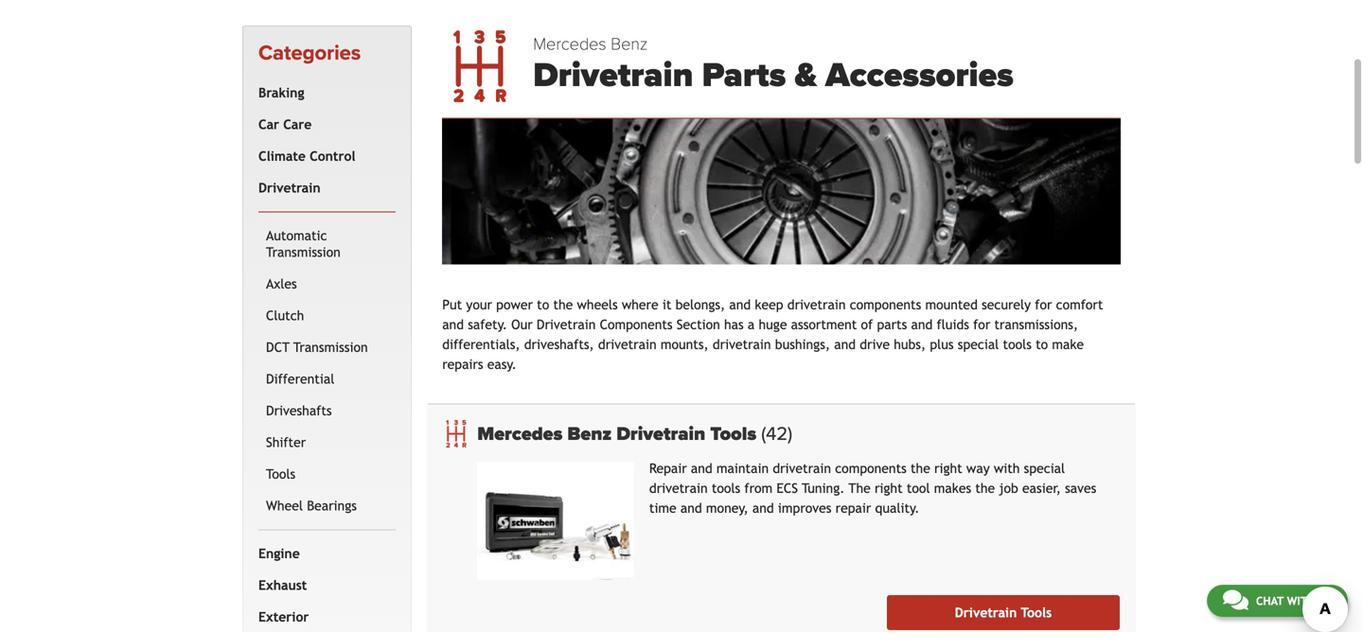 Task type: vqa. For each thing, say whether or not it's contained in the screenshot.
easy.
yes



Task type: describe. For each thing, give the bounding box(es) containing it.
mercedes for parts
[[533, 34, 607, 54]]

bushings,
[[775, 337, 831, 352]]

mounted
[[926, 298, 978, 313]]

assortment
[[791, 317, 857, 333]]

0 horizontal spatial to
[[537, 298, 550, 313]]

benz for tools
[[568, 423, 612, 446]]

transmission for automatic
[[266, 245, 341, 260]]

job
[[1000, 481, 1019, 496]]

the inside put your power to the wheels where it belongs, and keep drivetrain components mounted securely for comfort and safety. our drivetrain components section has a huge assortment of parts and fluids for transmissions, differentials, driveshafts, drivetrain mounts, drivetrain bushings, and drive hubs, plus special tools to make repairs easy.
[[554, 298, 573, 313]]

and right the time on the left
[[681, 501, 702, 516]]

braking link
[[255, 77, 392, 109]]

comfort
[[1057, 298, 1104, 313]]

repairs
[[442, 357, 484, 372]]

chat
[[1257, 595, 1284, 608]]

car care link
[[255, 109, 392, 140]]

hubs,
[[894, 337, 926, 352]]

belongs,
[[676, 298, 726, 313]]

special inside put your power to the wheels where it belongs, and keep drivetrain components mounted securely for comfort and safety. our drivetrain components section has a huge assortment of parts and fluids for transmissions, differentials, driveshafts, drivetrain mounts, drivetrain bushings, and drive hubs, plus special tools to make repairs easy.
[[958, 337, 999, 352]]

fluids
[[937, 317, 970, 333]]

dct
[[266, 340, 290, 355]]

shifter link
[[262, 427, 392, 459]]

0 vertical spatial for
[[1035, 298, 1053, 313]]

drivetrain parts & accessories banner image image
[[442, 119, 1121, 265]]

components
[[600, 317, 673, 333]]

clutch link
[[262, 300, 392, 332]]

easy.
[[487, 357, 517, 372]]

tool
[[907, 481, 931, 496]]

safety.
[[468, 317, 508, 333]]

car care
[[259, 117, 312, 132]]

climate control link
[[255, 140, 392, 172]]

parts
[[702, 55, 786, 96]]

from
[[745, 481, 773, 496]]

tuning.
[[802, 481, 845, 496]]

money,
[[706, 501, 749, 516]]

with inside repair and maintain drivetrain components the right way with special drivetrain tools from ecs tuning. the right tool makes the job easier, saves time and money, and improves repair quality.
[[994, 461, 1020, 477]]

and up has
[[730, 298, 751, 313]]

dct transmission link
[[262, 332, 392, 363]]

climate
[[259, 149, 306, 164]]

our
[[512, 317, 533, 333]]

drivetrain up assortment
[[788, 298, 846, 313]]

transmissions,
[[995, 317, 1079, 333]]

wheel bearings
[[266, 498, 357, 514]]

exhaust
[[259, 578, 307, 593]]

climate control
[[259, 149, 356, 164]]

chat with us link
[[1207, 585, 1349, 617]]

wheels
[[577, 298, 618, 313]]

mercedes benz                                                                                    drivetrain tools link
[[478, 423, 1120, 446]]

and down from
[[753, 501, 774, 516]]

accessories
[[826, 55, 1014, 96]]

transmission for dct
[[294, 340, 368, 355]]

shifter
[[266, 435, 306, 450]]

benz for parts
[[611, 34, 648, 54]]

chat with us
[[1257, 595, 1333, 608]]

1 horizontal spatial tools
[[711, 423, 757, 446]]

improves
[[778, 501, 832, 516]]

components inside repair and maintain drivetrain components the right way with special drivetrain tools from ecs tuning. the right tool makes the job easier, saves time and money, and improves repair quality.
[[836, 461, 907, 477]]

wheel bearings link
[[262, 490, 392, 522]]

special inside repair and maintain drivetrain components the right way with special drivetrain tools from ecs tuning. the right tool makes the job easier, saves time and money, and improves repair quality.
[[1024, 461, 1066, 477]]

the
[[849, 481, 871, 496]]

has
[[725, 317, 744, 333]]

driveshafts link
[[262, 395, 392, 427]]

exterior link
[[255, 602, 392, 633]]

0 horizontal spatial for
[[974, 317, 991, 333]]

and up the "hubs,"
[[912, 317, 933, 333]]

keep
[[755, 298, 784, 313]]

0 vertical spatial right
[[935, 461, 963, 477]]

car
[[259, 117, 279, 132]]

your
[[466, 298, 492, 313]]

us
[[1319, 595, 1333, 608]]

tools inside the tools link
[[266, 467, 296, 482]]

exhaust link
[[255, 570, 392, 602]]

comments image
[[1223, 589, 1249, 612]]

way
[[967, 461, 990, 477]]

quality.
[[876, 501, 920, 516]]



Task type: locate. For each thing, give the bounding box(es) containing it.
1 horizontal spatial right
[[935, 461, 963, 477]]

to
[[537, 298, 550, 313], [1036, 337, 1049, 352]]

bearings
[[307, 498, 357, 514]]

0 horizontal spatial the
[[554, 298, 573, 313]]

drivetrain tools thumbnail image image
[[478, 463, 634, 581]]

1 horizontal spatial the
[[911, 461, 931, 477]]

repair
[[650, 461, 687, 477]]

0 vertical spatial special
[[958, 337, 999, 352]]

of
[[861, 317, 873, 333]]

2 vertical spatial the
[[976, 481, 996, 496]]

benz
[[611, 34, 648, 54], [568, 423, 612, 446]]

tools up money,
[[712, 481, 741, 496]]

parts
[[877, 317, 908, 333]]

and right repair
[[691, 461, 713, 477]]

category navigation element
[[242, 26, 412, 633]]

to down transmissions,
[[1036, 337, 1049, 352]]

0 horizontal spatial special
[[958, 337, 999, 352]]

exterior
[[259, 610, 309, 625]]

time
[[650, 501, 677, 516]]

transmission down automatic
[[266, 245, 341, 260]]

mercedes benz drivetrain parts & accessories
[[533, 34, 1014, 96]]

0 vertical spatial the
[[554, 298, 573, 313]]

0 horizontal spatial tools
[[712, 481, 741, 496]]

dct transmission
[[266, 340, 368, 355]]

1 vertical spatial benz
[[568, 423, 612, 446]]

drivetrain
[[533, 55, 694, 96], [259, 180, 321, 195], [537, 317, 596, 333], [617, 423, 706, 446], [955, 606, 1017, 621]]

1 vertical spatial special
[[1024, 461, 1066, 477]]

1 horizontal spatial with
[[1288, 595, 1316, 608]]

0 vertical spatial tools
[[711, 423, 757, 446]]

and down put
[[442, 317, 464, 333]]

0 horizontal spatial tools
[[266, 467, 296, 482]]

and
[[730, 298, 751, 313], [442, 317, 464, 333], [912, 317, 933, 333], [835, 337, 856, 352], [691, 461, 713, 477], [681, 501, 702, 516], [753, 501, 774, 516]]

drivetrain subcategories element
[[259, 211, 396, 531]]

0 vertical spatial tools
[[1003, 337, 1032, 352]]

care
[[283, 117, 312, 132]]

ecs
[[777, 481, 798, 496]]

clutch
[[266, 308, 304, 323]]

1 horizontal spatial to
[[1036, 337, 1049, 352]]

drivetrain down has
[[713, 337, 771, 352]]

1 vertical spatial with
[[1288, 595, 1316, 608]]

special
[[958, 337, 999, 352], [1024, 461, 1066, 477]]

wheel
[[266, 498, 303, 514]]

braking
[[259, 85, 304, 100]]

1 vertical spatial transmission
[[294, 340, 368, 355]]

drivetrain link
[[255, 172, 392, 204]]

for up transmissions,
[[1035, 298, 1053, 313]]

mercedes benz                                                                                    drivetrain tools
[[478, 423, 762, 446]]

section
[[677, 317, 721, 333]]

1 vertical spatial mercedes
[[478, 423, 563, 446]]

put your power to the wheels where it belongs, and keep drivetrain components mounted securely for comfort and safety. our drivetrain components section has a huge assortment of parts and fluids for transmissions, differentials, driveshafts, drivetrain mounts, drivetrain bushings, and drive hubs, plus special tools to make repairs easy.
[[442, 298, 1104, 372]]

differential
[[266, 372, 335, 387]]

repair and maintain drivetrain components the right way with special drivetrain tools from ecs tuning. the right tool makes the job easier, saves time and money, and improves repair quality.
[[650, 461, 1097, 516]]

for
[[1035, 298, 1053, 313], [974, 317, 991, 333]]

to right power
[[537, 298, 550, 313]]

2 vertical spatial tools
[[1021, 606, 1052, 621]]

drivetrain up ecs
[[773, 461, 832, 477]]

right
[[935, 461, 963, 477], [875, 481, 903, 496]]

makes
[[935, 481, 972, 496]]

differentials,
[[442, 337, 520, 352]]

automatic transmission link
[[262, 220, 392, 268]]

control
[[310, 149, 356, 164]]

the up tool
[[911, 461, 931, 477]]

components inside put your power to the wheels where it belongs, and keep drivetrain components mounted securely for comfort and safety. our drivetrain components section has a huge assortment of parts and fluids for transmissions, differentials, driveshafts, drivetrain mounts, drivetrain bushings, and drive hubs, plus special tools to make repairs easy.
[[850, 298, 922, 313]]

drivetrain tools link
[[887, 596, 1120, 631]]

special down fluids
[[958, 337, 999, 352]]

tools inside put your power to the wheels where it belongs, and keep drivetrain components mounted securely for comfort and safety. our drivetrain components section has a huge assortment of parts and fluids for transmissions, differentials, driveshafts, drivetrain mounts, drivetrain bushings, and drive hubs, plus special tools to make repairs easy.
[[1003, 337, 1032, 352]]

for right fluids
[[974, 317, 991, 333]]

0 vertical spatial to
[[537, 298, 550, 313]]

1 vertical spatial for
[[974, 317, 991, 333]]

axles link
[[262, 268, 392, 300]]

driveshafts
[[266, 403, 332, 418]]

mercedes inside mercedes benz drivetrain parts & accessories
[[533, 34, 607, 54]]

axles
[[266, 276, 297, 292]]

a
[[748, 317, 755, 333]]

0 vertical spatial mercedes
[[533, 34, 607, 54]]

securely
[[982, 298, 1031, 313]]

automatic transmission
[[266, 228, 341, 260]]

power
[[496, 298, 533, 313]]

repair
[[836, 501, 872, 516]]

differential link
[[262, 363, 392, 395]]

mounts,
[[661, 337, 709, 352]]

tools link
[[262, 459, 392, 490]]

mercedes
[[533, 34, 607, 54], [478, 423, 563, 446]]

the left wheels
[[554, 298, 573, 313]]

maintain
[[717, 461, 769, 477]]

and down assortment
[[835, 337, 856, 352]]

1 vertical spatial tools
[[266, 467, 296, 482]]

categories
[[259, 41, 361, 66]]

engine
[[259, 546, 300, 561]]

huge
[[759, 317, 787, 333]]

drive
[[860, 337, 890, 352]]

2 horizontal spatial the
[[976, 481, 996, 496]]

the down way
[[976, 481, 996, 496]]

easier,
[[1023, 481, 1062, 496]]

0 horizontal spatial right
[[875, 481, 903, 496]]

tools down transmissions,
[[1003, 337, 1032, 352]]

drivetrain inside mercedes benz drivetrain parts & accessories
[[533, 55, 694, 96]]

plus
[[930, 337, 954, 352]]

0 vertical spatial benz
[[611, 34, 648, 54]]

put
[[442, 298, 462, 313]]

automatic
[[266, 228, 327, 243]]

1 vertical spatial to
[[1036, 337, 1049, 352]]

drivetrain inside category navigation element
[[259, 180, 321, 195]]

with left us at the right of the page
[[1288, 595, 1316, 608]]

0 vertical spatial with
[[994, 461, 1020, 477]]

make
[[1053, 337, 1084, 352]]

the
[[554, 298, 573, 313], [911, 461, 931, 477], [976, 481, 996, 496]]

0 vertical spatial transmission
[[266, 245, 341, 260]]

saves
[[1066, 481, 1097, 496]]

0 horizontal spatial with
[[994, 461, 1020, 477]]

where
[[622, 298, 659, 313]]

right up quality.
[[875, 481, 903, 496]]

1 vertical spatial right
[[875, 481, 903, 496]]

2 horizontal spatial tools
[[1021, 606, 1052, 621]]

driveshafts,
[[524, 337, 594, 352]]

transmission down 'clutch' link
[[294, 340, 368, 355]]

1 horizontal spatial special
[[1024, 461, 1066, 477]]

drivetrain down components
[[598, 337, 657, 352]]

tools inside repair and maintain drivetrain components the right way with special drivetrain tools from ecs tuning. the right tool makes the job easier, saves time and money, and improves repair quality.
[[712, 481, 741, 496]]

drivetrain down repair
[[650, 481, 708, 496]]

1 vertical spatial the
[[911, 461, 931, 477]]

it
[[663, 298, 672, 313]]

mercedes for tools
[[478, 423, 563, 446]]

0 vertical spatial components
[[850, 298, 922, 313]]

special up easier,
[[1024, 461, 1066, 477]]

with
[[994, 461, 1020, 477], [1288, 595, 1316, 608]]

1 vertical spatial components
[[836, 461, 907, 477]]

drivetrain
[[788, 298, 846, 313], [598, 337, 657, 352], [713, 337, 771, 352], [773, 461, 832, 477], [650, 481, 708, 496]]

1 vertical spatial tools
[[712, 481, 741, 496]]

benz inside mercedes benz drivetrain parts & accessories
[[611, 34, 648, 54]]

components up the
[[836, 461, 907, 477]]

with up job
[[994, 461, 1020, 477]]

tools inside drivetrain tools link
[[1021, 606, 1052, 621]]

tools
[[711, 423, 757, 446], [266, 467, 296, 482], [1021, 606, 1052, 621]]

transmission
[[266, 245, 341, 260], [294, 340, 368, 355]]

1 horizontal spatial tools
[[1003, 337, 1032, 352]]

components up the parts
[[850, 298, 922, 313]]

drivetrain inside put your power to the wheels where it belongs, and keep drivetrain components mounted securely for comfort and safety. our drivetrain components section has a huge assortment of parts and fluids for transmissions, differentials, driveshafts, drivetrain mounts, drivetrain bushings, and drive hubs, plus special tools to make repairs easy.
[[537, 317, 596, 333]]

1 horizontal spatial for
[[1035, 298, 1053, 313]]

engine link
[[255, 538, 392, 570]]

right up makes
[[935, 461, 963, 477]]

drivetrain tools
[[955, 606, 1052, 621]]

&
[[795, 55, 817, 96]]



